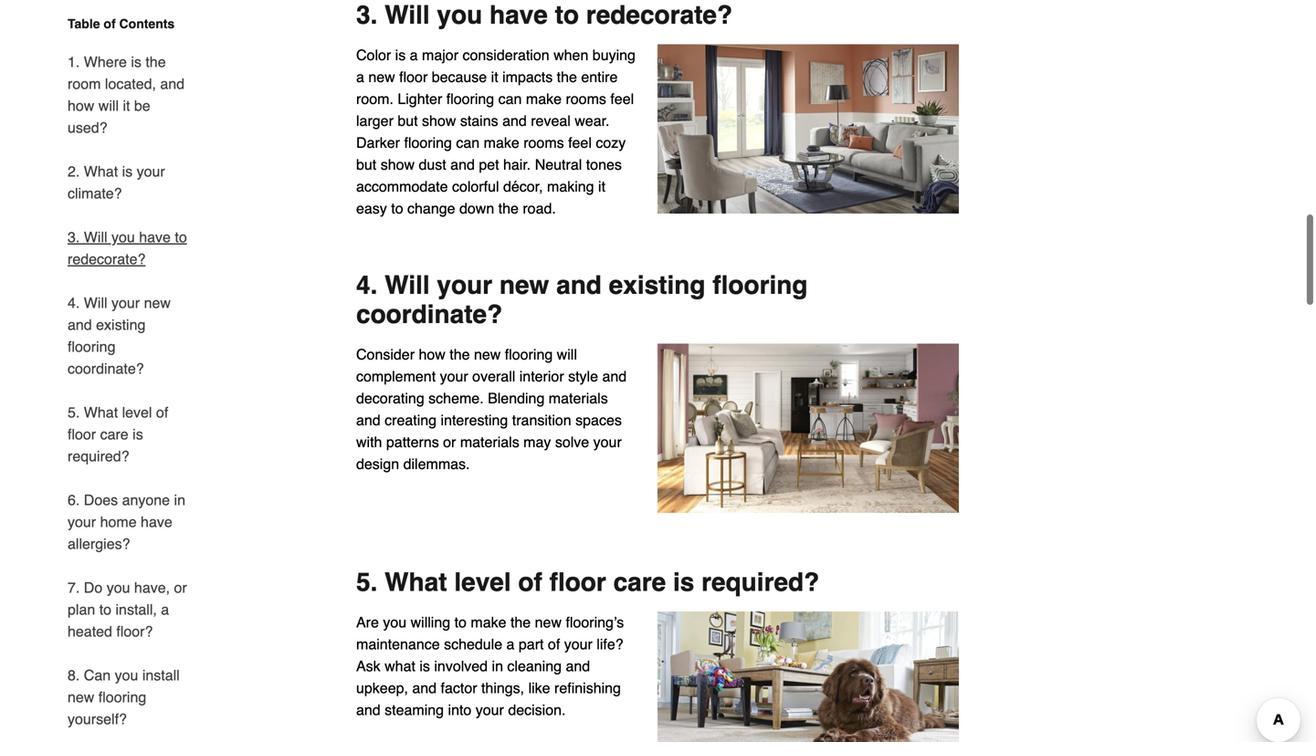 Task type: locate. For each thing, give the bounding box(es) containing it.
decision.
[[508, 702, 566, 719]]

feel
[[611, 90, 634, 107], [568, 134, 592, 151]]

0 vertical spatial how
[[68, 97, 94, 114]]

3. will you have to redecorate? link
[[68, 216, 190, 281]]

1 vertical spatial it
[[123, 97, 130, 114]]

what for the 5. what level of floor care is required? link
[[84, 404, 118, 421]]

how down room
[[68, 97, 94, 114]]

level up schedule
[[454, 568, 511, 597]]

floor up '6.'
[[68, 426, 96, 443]]

impacts
[[502, 68, 553, 85]]

make up the 'reveal' in the top of the page
[[526, 90, 562, 107]]

floor up flooring's
[[550, 568, 606, 597]]

it down tones
[[598, 178, 606, 195]]

show down lighter on the top of the page
[[422, 112, 456, 129]]

you down climate?
[[111, 229, 135, 246]]

you up maintenance
[[383, 614, 407, 631]]

1 vertical spatial redecorate?
[[68, 251, 146, 268]]

dust
[[419, 156, 446, 173]]

materials down interesting
[[460, 434, 520, 451]]

0 horizontal spatial care
[[100, 426, 129, 443]]

7. do you have, or plan to install, a heated floor? link
[[68, 566, 190, 654]]

will down 3. will you have to redecorate? "link"
[[84, 295, 107, 311]]

new down 8.
[[68, 689, 94, 706]]

0 horizontal spatial 4.
[[68, 295, 80, 311]]

will inside '4. will your new and existing flooring coordinate?' link
[[84, 295, 107, 311]]

you for 8. can you install new flooring yourself? link
[[115, 667, 138, 684]]

of right part
[[548, 636, 560, 653]]

to up schedule
[[455, 614, 467, 631]]

climate?
[[68, 185, 122, 202]]

1 vertical spatial 3.
[[68, 229, 80, 246]]

0 horizontal spatial floor
[[68, 426, 96, 443]]

will inside 1. where is the room located, and how will it be used?
[[98, 97, 119, 114]]

1 horizontal spatial existing
[[609, 271, 706, 300]]

feel down entire
[[611, 90, 634, 107]]

dilemmas.
[[403, 456, 470, 473]]

7.
[[68, 580, 80, 597]]

1 vertical spatial required?
[[702, 568, 820, 597]]

to inside "color is a major consideration when buying a new floor because it impacts the entire room. lighter flooring can make rooms feel larger but show stains and reveal wear. darker flooring can make rooms feel cozy but show dust and pet hair. neutral tones accommodate colorful décor, making it easy to change down the road."
[[391, 200, 403, 217]]

materials
[[549, 390, 608, 407], [460, 434, 520, 451]]

0 horizontal spatial but
[[356, 156, 377, 173]]

make inside are you willing to make the new flooring's maintenance schedule a part of your life? ask what is involved in cleaning and upkeep, and factor things, like refinishing and steaming into your decision.
[[471, 614, 507, 631]]

it down consideration
[[491, 68, 498, 85]]

and up colorful
[[451, 156, 475, 173]]

1 horizontal spatial materials
[[549, 390, 608, 407]]

1 vertical spatial have
[[139, 229, 171, 246]]

0 vertical spatial floor
[[399, 68, 428, 85]]

3. will you have to redecorate? down climate?
[[68, 229, 187, 268]]

1 horizontal spatial care
[[613, 568, 666, 597]]

1 horizontal spatial 3. will you have to redecorate?
[[356, 0, 733, 30]]

0 vertical spatial make
[[526, 90, 562, 107]]

the up located,
[[146, 53, 166, 70]]

will
[[385, 0, 430, 30], [84, 229, 107, 246], [385, 271, 430, 300], [84, 295, 107, 311]]

existing
[[609, 271, 706, 300], [96, 317, 146, 333]]

life?
[[597, 636, 624, 653]]

0 vertical spatial 3.
[[356, 0, 378, 30]]

1 vertical spatial level
[[454, 568, 511, 597]]

of right table
[[104, 16, 116, 31]]

0 horizontal spatial how
[[68, 97, 94, 114]]

2. what is your climate? link
[[68, 150, 190, 216]]

3. inside 3. will you have to redecorate?
[[68, 229, 80, 246]]

floor inside "color is a major consideration when buying a new floor because it impacts the entire room. lighter flooring can make rooms feel larger but show stains and reveal wear. darker flooring can make rooms feel cozy but show dust and pet hair. neutral tones accommodate colorful décor, making it easy to change down the road."
[[399, 68, 428, 85]]

1. where is the room located, and how will it be used? link
[[68, 40, 190, 150]]

0 vertical spatial can
[[498, 90, 522, 107]]

0 vertical spatial level
[[122, 404, 152, 421]]

to inside are you willing to make the new flooring's maintenance schedule a part of your life? ask what is involved in cleaning and upkeep, and factor things, like refinishing and steaming into your decision.
[[455, 614, 467, 631]]

3. up color
[[356, 0, 378, 30]]

coordinate? up the 5. what level of floor care is required? link
[[68, 360, 144, 377]]

1 vertical spatial will
[[557, 346, 577, 363]]

willing
[[411, 614, 450, 631]]

is inside "color is a major consideration when buying a new floor because it impacts the entire room. lighter flooring can make rooms feel larger but show stains and reveal wear. darker flooring can make rooms feel cozy but show dust and pet hair. neutral tones accommodate colorful décor, making it easy to change down the road."
[[395, 47, 406, 63]]

your up scheme.
[[440, 368, 468, 385]]

you inside 7. do you have, or plan to install, a heated floor?
[[107, 580, 130, 597]]

0 vertical spatial but
[[398, 112, 418, 129]]

and up the style
[[556, 271, 602, 300]]

can down stains
[[456, 134, 480, 151]]

0 horizontal spatial can
[[456, 134, 480, 151]]

the inside 1. where is the room located, and how will it be used?
[[146, 53, 166, 70]]

a down the have, on the left of page
[[161, 602, 169, 618]]

level down '4. will your new and existing flooring coordinate?' link
[[122, 404, 152, 421]]

it
[[491, 68, 498, 85], [123, 97, 130, 114], [598, 178, 606, 195]]

have down 2. what is your climate? link
[[139, 229, 171, 246]]

the up part
[[511, 614, 531, 631]]

you right do
[[107, 580, 130, 597]]

consider
[[356, 346, 415, 363]]

what down '4. will your new and existing flooring coordinate?' link
[[84, 404, 118, 421]]

your inside 2. what is your climate?
[[137, 163, 165, 180]]

2 vertical spatial have
[[141, 514, 172, 531]]

ask
[[356, 658, 381, 675]]

0 vertical spatial required?
[[68, 448, 129, 465]]

flooring inside 8. can you install new flooring yourself?
[[98, 689, 146, 706]]

your down spaces
[[593, 434, 622, 451]]

and up refinishing
[[566, 658, 590, 675]]

0 horizontal spatial existing
[[96, 317, 146, 333]]

redecorate? up buying
[[586, 0, 733, 30]]

but down the darker
[[356, 156, 377, 173]]

or right the have, on the left of page
[[174, 580, 187, 597]]

new up room.
[[368, 68, 395, 85]]

decorating
[[356, 390, 425, 407]]

2 horizontal spatial floor
[[550, 568, 606, 597]]

0 vertical spatial 3. will you have to redecorate?
[[356, 0, 733, 30]]

1 vertical spatial or
[[174, 580, 187, 597]]

and up with
[[356, 412, 381, 429]]

it inside 1. where is the room located, and how will it be used?
[[123, 97, 130, 114]]

level inside the 5. what level of floor care is required? link
[[122, 404, 152, 421]]

your
[[137, 163, 165, 180], [437, 271, 492, 300], [111, 295, 140, 311], [440, 368, 468, 385], [593, 434, 622, 451], [68, 514, 96, 531], [564, 636, 593, 653], [476, 702, 504, 719]]

to down accommodate
[[391, 200, 403, 217]]

feel down the "wear."
[[568, 134, 592, 151]]

1 vertical spatial what
[[84, 404, 118, 421]]

an open living room and kitchen with rose-painted walls, light furniture and wood floors. image
[[658, 344, 959, 513]]

the inside are you willing to make the new flooring's maintenance schedule a part of your life? ask what is involved in cleaning and upkeep, and factor things, like refinishing and steaming into your decision.
[[511, 614, 531, 631]]

you
[[437, 0, 483, 30], [111, 229, 135, 246], [107, 580, 130, 597], [383, 614, 407, 631], [115, 667, 138, 684]]

have up consideration
[[490, 0, 548, 30]]

0 vertical spatial what
[[84, 163, 118, 180]]

can down impacts
[[498, 90, 522, 107]]

to right plan
[[99, 602, 111, 618]]

1 horizontal spatial coordinate?
[[356, 300, 503, 329]]

0 vertical spatial will
[[98, 97, 119, 114]]

0 horizontal spatial materials
[[460, 434, 520, 451]]

will down climate?
[[84, 229, 107, 246]]

1 vertical spatial rooms
[[524, 134, 564, 151]]

cozy
[[596, 134, 626, 151]]

a left part
[[507, 636, 515, 653]]

0 horizontal spatial 3. will you have to redecorate?
[[68, 229, 187, 268]]

you right can
[[115, 667, 138, 684]]

4. will your new and existing flooring coordinate?
[[356, 271, 808, 329], [68, 295, 171, 377]]

0 vertical spatial or
[[443, 434, 456, 451]]

in right "anyone"
[[174, 492, 185, 509]]

0 horizontal spatial 4. will your new and existing flooring coordinate?
[[68, 295, 171, 377]]

1 vertical spatial 3. will you have to redecorate?
[[68, 229, 187, 268]]

major
[[422, 47, 459, 63]]

what inside 2. what is your climate?
[[84, 163, 118, 180]]

will inside the consider how the new flooring will complement your overall interior style and decorating scheme. blending materials and creating interesting transition spaces with patterns or materials may solve your design dilemmas.
[[557, 346, 577, 363]]

show
[[422, 112, 456, 129], [381, 156, 415, 173]]

make
[[526, 90, 562, 107], [484, 134, 520, 151], [471, 614, 507, 631]]

and
[[160, 75, 185, 92], [502, 112, 527, 129], [451, 156, 475, 173], [556, 271, 602, 300], [68, 317, 92, 333], [602, 368, 627, 385], [356, 412, 381, 429], [566, 658, 590, 675], [412, 680, 437, 697], [356, 702, 381, 719]]

0 horizontal spatial 5.
[[68, 404, 80, 421]]

are you willing to make the new flooring's maintenance schedule a part of your life? ask what is involved in cleaning and upkeep, and factor things, like refinishing and steaming into your decision.
[[356, 614, 624, 719]]

it left be on the left of the page
[[123, 97, 130, 114]]

0 vertical spatial in
[[174, 492, 185, 509]]

0 vertical spatial feel
[[611, 90, 634, 107]]

1 horizontal spatial feel
[[611, 90, 634, 107]]

care up flooring's
[[613, 568, 666, 597]]

you inside 3. will you have to redecorate?
[[111, 229, 135, 246]]

6. does anyone in your home have allergies? link
[[68, 479, 190, 566]]

3. will you have to redecorate?
[[356, 0, 733, 30], [68, 229, 187, 268]]

0 horizontal spatial it
[[123, 97, 130, 114]]

but down lighter on the top of the page
[[398, 112, 418, 129]]

0 horizontal spatial 3.
[[68, 229, 80, 246]]

in up the things,
[[492, 658, 503, 675]]

in
[[174, 492, 185, 509], [492, 658, 503, 675]]

1.
[[68, 53, 80, 70]]

new up part
[[535, 614, 562, 631]]

road.
[[523, 200, 556, 217]]

new up overall
[[474, 346, 501, 363]]

and right located,
[[160, 75, 185, 92]]

1 vertical spatial make
[[484, 134, 520, 151]]

and down upkeep, in the bottom of the page
[[356, 702, 381, 719]]

1 horizontal spatial how
[[419, 346, 446, 363]]

1 horizontal spatial level
[[454, 568, 511, 597]]

make up pet
[[484, 134, 520, 151]]

5. what level of floor care is required? up flooring's
[[356, 568, 820, 597]]

can
[[498, 90, 522, 107], [456, 134, 480, 151]]

0 vertical spatial rooms
[[566, 90, 606, 107]]

the
[[146, 53, 166, 70], [557, 68, 577, 85], [498, 200, 519, 217], [450, 346, 470, 363], [511, 614, 531, 631]]

1 horizontal spatial redecorate?
[[586, 0, 733, 30]]

can
[[84, 667, 111, 684]]

and down 3. will you have to redecorate? "link"
[[68, 317, 92, 333]]

5.
[[68, 404, 80, 421], [356, 568, 378, 597]]

involved
[[434, 658, 488, 675]]

1 vertical spatial floor
[[68, 426, 96, 443]]

new inside the consider how the new flooring will complement your overall interior style and decorating scheme. blending materials and creating interesting transition spaces with patterns or materials may solve your design dilemmas.
[[474, 346, 501, 363]]

of inside are you willing to make the new flooring's maintenance schedule a part of your life? ask what is involved in cleaning and upkeep, and factor things, like refinishing and steaming into your decision.
[[548, 636, 560, 653]]

and inside 1. where is the room located, and how will it be used?
[[160, 75, 185, 92]]

refinishing
[[555, 680, 621, 697]]

have inside 3. will you have to redecorate?
[[139, 229, 171, 246]]

1 horizontal spatial 3.
[[356, 0, 378, 30]]

3. down climate?
[[68, 229, 80, 246]]

4. up the consider
[[356, 271, 378, 300]]

schedule
[[444, 636, 503, 653]]

1 vertical spatial show
[[381, 156, 415, 173]]

2 horizontal spatial it
[[598, 178, 606, 195]]

2 vertical spatial make
[[471, 614, 507, 631]]

1 horizontal spatial can
[[498, 90, 522, 107]]

1 vertical spatial existing
[[96, 317, 146, 333]]

the up scheme.
[[450, 346, 470, 363]]

5. up '6.'
[[68, 404, 80, 421]]

will up the used?
[[98, 97, 119, 114]]

0 horizontal spatial feel
[[568, 134, 592, 151]]

1 vertical spatial but
[[356, 156, 377, 173]]

1 horizontal spatial or
[[443, 434, 456, 451]]

0 vertical spatial 5. what level of floor care is required?
[[68, 404, 168, 465]]

room.
[[356, 90, 394, 107]]

rooms down the 'reveal' in the top of the page
[[524, 134, 564, 151]]

in inside 6. does anyone in your home have allergies?
[[174, 492, 185, 509]]

have inside 6. does anyone in your home have allergies?
[[141, 514, 172, 531]]

you for 3. will you have to redecorate? "link"
[[111, 229, 135, 246]]

interior
[[520, 368, 564, 385]]

redecorate?
[[586, 0, 733, 30], [68, 251, 146, 268]]

3. will you have to redecorate? up "when"
[[356, 0, 733, 30]]

may
[[524, 434, 551, 451]]

1 horizontal spatial 4.
[[356, 271, 378, 300]]

is inside 1. where is the room located, and how will it be used?
[[131, 53, 142, 70]]

level
[[122, 404, 152, 421], [454, 568, 511, 597]]

materials down the style
[[549, 390, 608, 407]]

care up does
[[100, 426, 129, 443]]

coordinate?
[[356, 300, 503, 329], [68, 360, 144, 377]]

0 horizontal spatial coordinate?
[[68, 360, 144, 377]]

1 vertical spatial in
[[492, 658, 503, 675]]

0 vertical spatial show
[[422, 112, 456, 129]]

2 vertical spatial floor
[[550, 568, 606, 597]]

or up the dilemmas.
[[443, 434, 456, 451]]

0 vertical spatial 5.
[[68, 404, 80, 421]]

how up complement
[[419, 346, 446, 363]]

1 horizontal spatial in
[[492, 658, 503, 675]]

0 horizontal spatial 5. what level of floor care is required?
[[68, 404, 168, 465]]

care
[[100, 426, 129, 443], [613, 568, 666, 597]]

what up climate?
[[84, 163, 118, 180]]

0 vertical spatial coordinate?
[[356, 300, 503, 329]]

a inside are you willing to make the new flooring's maintenance schedule a part of your life? ask what is involved in cleaning and upkeep, and factor things, like refinishing and steaming into your decision.
[[507, 636, 515, 653]]

your down be on the left of the page
[[137, 163, 165, 180]]

are
[[356, 614, 379, 631]]

4. will your new and existing flooring coordinate? up the style
[[356, 271, 808, 329]]

0 horizontal spatial or
[[174, 580, 187, 597]]

4. will your new and existing flooring coordinate? down 3. will you have to redecorate? "link"
[[68, 295, 171, 377]]

1 horizontal spatial 5. what level of floor care is required?
[[356, 568, 820, 597]]

your down '6.'
[[68, 514, 96, 531]]

make up schedule
[[471, 614, 507, 631]]

how inside 1. where is the room located, and how will it be used?
[[68, 97, 94, 114]]

to down 2. what is your climate? link
[[175, 229, 187, 246]]

with
[[356, 434, 382, 451]]

1 horizontal spatial will
[[557, 346, 577, 363]]

0 horizontal spatial in
[[174, 492, 185, 509]]

a
[[410, 47, 418, 63], [356, 68, 364, 85], [161, 602, 169, 618], [507, 636, 515, 653]]

part
[[519, 636, 544, 653]]

table of contents element
[[53, 15, 190, 743]]

1 vertical spatial coordinate?
[[68, 360, 144, 377]]

color
[[356, 47, 391, 63]]

what up willing
[[385, 568, 447, 597]]

0 horizontal spatial will
[[98, 97, 119, 114]]

1 horizontal spatial 5.
[[356, 568, 378, 597]]

anyone
[[122, 492, 170, 509]]

you inside 8. can you install new flooring yourself?
[[115, 667, 138, 684]]

and up steaming
[[412, 680, 437, 697]]

0 horizontal spatial redecorate?
[[68, 251, 146, 268]]

flooring
[[446, 90, 494, 107], [404, 134, 452, 151], [713, 271, 808, 300], [68, 338, 116, 355], [505, 346, 553, 363], [98, 689, 146, 706]]

0 vertical spatial care
[[100, 426, 129, 443]]

but
[[398, 112, 418, 129], [356, 156, 377, 173]]

1 vertical spatial care
[[613, 568, 666, 597]]

show up accommodate
[[381, 156, 415, 173]]

rooms up the "wear."
[[566, 90, 606, 107]]

redecorate? down climate?
[[68, 251, 146, 268]]

is
[[395, 47, 406, 63], [131, 53, 142, 70], [122, 163, 133, 180], [133, 426, 143, 443], [673, 568, 695, 597], [420, 658, 430, 675]]

0 horizontal spatial required?
[[68, 448, 129, 465]]

8.
[[68, 667, 80, 684]]

and right stains
[[502, 112, 527, 129]]

0 vertical spatial it
[[491, 68, 498, 85]]

will up the style
[[557, 346, 577, 363]]

0 vertical spatial materials
[[549, 390, 608, 407]]

1 horizontal spatial floor
[[399, 68, 428, 85]]

coordinate? up the consider
[[356, 300, 503, 329]]

1 horizontal spatial show
[[422, 112, 456, 129]]

have down "anyone"
[[141, 514, 172, 531]]

5. up are
[[356, 568, 378, 597]]



Task type: vqa. For each thing, say whether or not it's contained in the screenshot.
The "Red" related to 16.49-in W x 14.46-in H Red Resin Contemporary/Modern Indoor/Outdoor Planter
no



Task type: describe. For each thing, give the bounding box(es) containing it.
into
[[448, 702, 472, 719]]

consider how the new flooring will complement your overall interior style and decorating scheme. blending materials and creating interesting transition spaces with patterns or materials may solve your design dilemmas.
[[356, 346, 627, 473]]

you for 7. do you have, or plan to install, a heated floor? link
[[107, 580, 130, 597]]

will up the major
[[385, 0, 430, 30]]

1 horizontal spatial 4. will your new and existing flooring coordinate?
[[356, 271, 808, 329]]

table
[[68, 16, 100, 31]]

is inside 2. what is your climate?
[[122, 163, 133, 180]]

floor inside the table of contents element
[[68, 426, 96, 443]]

style
[[568, 368, 598, 385]]

to inside 7. do you have, or plan to install, a heated floor?
[[99, 602, 111, 618]]

1 vertical spatial materials
[[460, 434, 520, 451]]

colorful
[[452, 178, 499, 195]]

4. will your new and existing flooring coordinate? link
[[68, 281, 190, 391]]

be
[[134, 97, 150, 114]]

3. will you have to redecorate? inside "link"
[[68, 229, 187, 268]]

how inside the consider how the new flooring will complement your overall interior style and decorating scheme. blending materials and creating interesting transition spaces with patterns or materials may solve your design dilemmas.
[[419, 346, 446, 363]]

color is a major consideration when buying a new floor because it impacts the entire room. lighter flooring can make rooms feel larger but show stains and reveal wear. darker flooring can make rooms feel cozy but show dust and pet hair. neutral tones accommodate colorful décor, making it easy to change down the road.
[[356, 47, 636, 217]]

1 horizontal spatial but
[[398, 112, 418, 129]]

your down down
[[437, 271, 492, 300]]

you inside are you willing to make the new flooring's maintenance schedule a part of your life? ask what is involved in cleaning and upkeep, and factor things, like refinishing and steaming into your decision.
[[383, 614, 407, 631]]

2. what is your climate?
[[68, 163, 165, 202]]

6.
[[68, 492, 80, 509]]

contents
[[119, 16, 175, 31]]

spaces
[[576, 412, 622, 429]]

what for 2. what is your climate? link
[[84, 163, 118, 180]]

0 horizontal spatial rooms
[[524, 134, 564, 151]]

plan
[[68, 602, 95, 618]]

new down road.
[[500, 271, 549, 300]]

new inside are you willing to make the new flooring's maintenance schedule a part of your life? ask what is involved in cleaning and upkeep, and factor things, like refinishing and steaming into your decision.
[[535, 614, 562, 631]]

will up the consider
[[385, 271, 430, 300]]

new down 3. will you have to redecorate? "link"
[[144, 295, 171, 311]]

allergies?
[[68, 536, 130, 553]]

table of contents
[[68, 16, 175, 31]]

scheme.
[[429, 390, 484, 407]]

like
[[529, 680, 550, 697]]

5. inside the table of contents element
[[68, 404, 80, 421]]

0 horizontal spatial show
[[381, 156, 415, 173]]

to up "when"
[[555, 0, 579, 30]]

1 vertical spatial 5.
[[356, 568, 378, 597]]

making
[[547, 178, 594, 195]]

5. what level of floor care is required? inside the 5. what level of floor care is required? link
[[68, 404, 168, 465]]

will inside 3. will you have to redecorate?
[[84, 229, 107, 246]]

décor,
[[503, 178, 543, 195]]

5. what level of floor care is required? link
[[68, 391, 190, 479]]

a inside 7. do you have, or plan to install, a heated floor?
[[161, 602, 169, 618]]

new inside 8. can you install new flooring yourself?
[[68, 689, 94, 706]]

0 vertical spatial existing
[[609, 271, 706, 300]]

have,
[[134, 580, 170, 597]]

of up part
[[518, 568, 542, 597]]

1 vertical spatial feel
[[568, 134, 592, 151]]

larger
[[356, 112, 394, 129]]

what
[[385, 658, 416, 675]]

1 horizontal spatial rooms
[[566, 90, 606, 107]]

care inside the table of contents element
[[100, 426, 129, 443]]

where
[[84, 53, 127, 70]]

stains
[[460, 112, 498, 129]]

lighter
[[398, 90, 442, 107]]

down
[[459, 200, 494, 217]]

in inside are you willing to make the new flooring's maintenance schedule a part of your life? ask what is involved in cleaning and upkeep, and factor things, like refinishing and steaming into your decision.
[[492, 658, 503, 675]]

cleaning
[[507, 658, 562, 675]]

complement
[[356, 368, 436, 385]]

home
[[100, 514, 137, 531]]

change
[[407, 200, 455, 217]]

install
[[142, 667, 180, 684]]

solve
[[555, 434, 589, 451]]

your down 3. will you have to redecorate? "link"
[[111, 295, 140, 311]]

flooring inside the consider how the new flooring will complement your overall interior style and decorating scheme. blending materials and creating interesting transition spaces with patterns or materials may solve your design dilemmas.
[[505, 346, 553, 363]]

interesting
[[441, 412, 508, 429]]

design
[[356, 456, 399, 473]]

the down décor,
[[498, 200, 519, 217]]

things,
[[481, 680, 524, 697]]

required? inside the table of contents element
[[68, 448, 129, 465]]

a left the major
[[410, 47, 418, 63]]

heated
[[68, 623, 112, 640]]

steaming
[[385, 702, 444, 719]]

the down "when"
[[557, 68, 577, 85]]

used?
[[68, 119, 107, 136]]

accommodate
[[356, 178, 448, 195]]

darker
[[356, 134, 400, 151]]

patterns
[[386, 434, 439, 451]]

1 vertical spatial 5. what level of floor care is required?
[[356, 568, 820, 597]]

your down the things,
[[476, 702, 504, 719]]

4. inside '4. will your new and existing flooring coordinate?' link
[[68, 295, 80, 311]]

new inside "color is a major consideration when buying a new floor because it impacts the entire room. lighter flooring can make rooms feel larger but show stains and reveal wear. darker flooring can make rooms feel cozy but show dust and pet hair. neutral tones accommodate colorful décor, making it easy to change down the road."
[[368, 68, 395, 85]]

or inside 7. do you have, or plan to install, a heated floor?
[[174, 580, 187, 597]]

a down color
[[356, 68, 364, 85]]

consideration
[[463, 47, 550, 63]]

4. will your new and existing flooring coordinate? inside the table of contents element
[[68, 295, 171, 377]]

when
[[554, 47, 589, 63]]

and right the style
[[602, 368, 627, 385]]

neutral
[[535, 156, 582, 173]]

tones
[[586, 156, 622, 173]]

8. can you install new flooring yourself? link
[[68, 654, 190, 742]]

located,
[[105, 75, 156, 92]]

overall
[[472, 368, 515, 385]]

blending
[[488, 390, 545, 407]]

maintenance
[[356, 636, 440, 653]]

is inside are you willing to make the new flooring's maintenance schedule a part of your life? ask what is involved in cleaning and upkeep, and factor things, like refinishing and steaming into your decision.
[[420, 658, 430, 675]]

the inside the consider how the new flooring will complement your overall interior style and decorating scheme. blending materials and creating interesting transition spaces with patterns or materials may solve your design dilemmas.
[[450, 346, 470, 363]]

creating
[[385, 412, 437, 429]]

entire
[[581, 68, 618, 85]]

1 horizontal spatial required?
[[702, 568, 820, 597]]

8. can you install new flooring yourself?
[[68, 667, 180, 728]]

of down '4. will your new and existing flooring coordinate?' link
[[156, 404, 168, 421]]

existing inside the table of contents element
[[96, 317, 146, 333]]

easy
[[356, 200, 387, 217]]

0 vertical spatial have
[[490, 0, 548, 30]]

does
[[84, 492, 118, 509]]

your down flooring's
[[564, 636, 593, 653]]

you up the major
[[437, 0, 483, 30]]

to inside "link"
[[175, 229, 187, 246]]

your inside 6. does anyone in your home have allergies?
[[68, 514, 96, 531]]

a living room with coral walls, navy curtains, a navy floral rug and heathered oak floors. image
[[658, 44, 959, 214]]

factor
[[441, 680, 477, 697]]

floor?
[[116, 623, 153, 640]]

2 vertical spatial what
[[385, 568, 447, 597]]

pet
[[479, 156, 499, 173]]

transition
[[512, 412, 572, 429]]

wear.
[[575, 112, 610, 129]]

1. where is the room located, and how will it be used?
[[68, 53, 185, 136]]

1 vertical spatial can
[[456, 134, 480, 151]]

2.
[[68, 163, 80, 180]]

6. does anyone in your home have allergies?
[[68, 492, 185, 553]]

yourself?
[[68, 711, 127, 728]]

redecorate? inside "link"
[[68, 251, 146, 268]]

hair.
[[503, 156, 531, 173]]

1 horizontal spatial it
[[491, 68, 498, 85]]

flooring's
[[566, 614, 624, 631]]

do
[[84, 580, 103, 597]]

buying
[[593, 47, 636, 63]]

2 vertical spatial it
[[598, 178, 606, 195]]

a living room with yellow walls, cream carpet and a large brown dog lying on top of it. image
[[658, 612, 959, 743]]

or inside the consider how the new flooring will complement your overall interior style and decorating scheme. blending materials and creating interesting transition spaces with patterns or materials may solve your design dilemmas.
[[443, 434, 456, 451]]

reveal
[[531, 112, 571, 129]]

0 vertical spatial redecorate?
[[586, 0, 733, 30]]

upkeep,
[[356, 680, 408, 697]]

room
[[68, 75, 101, 92]]

coordinate? inside the table of contents element
[[68, 360, 144, 377]]

because
[[432, 68, 487, 85]]



